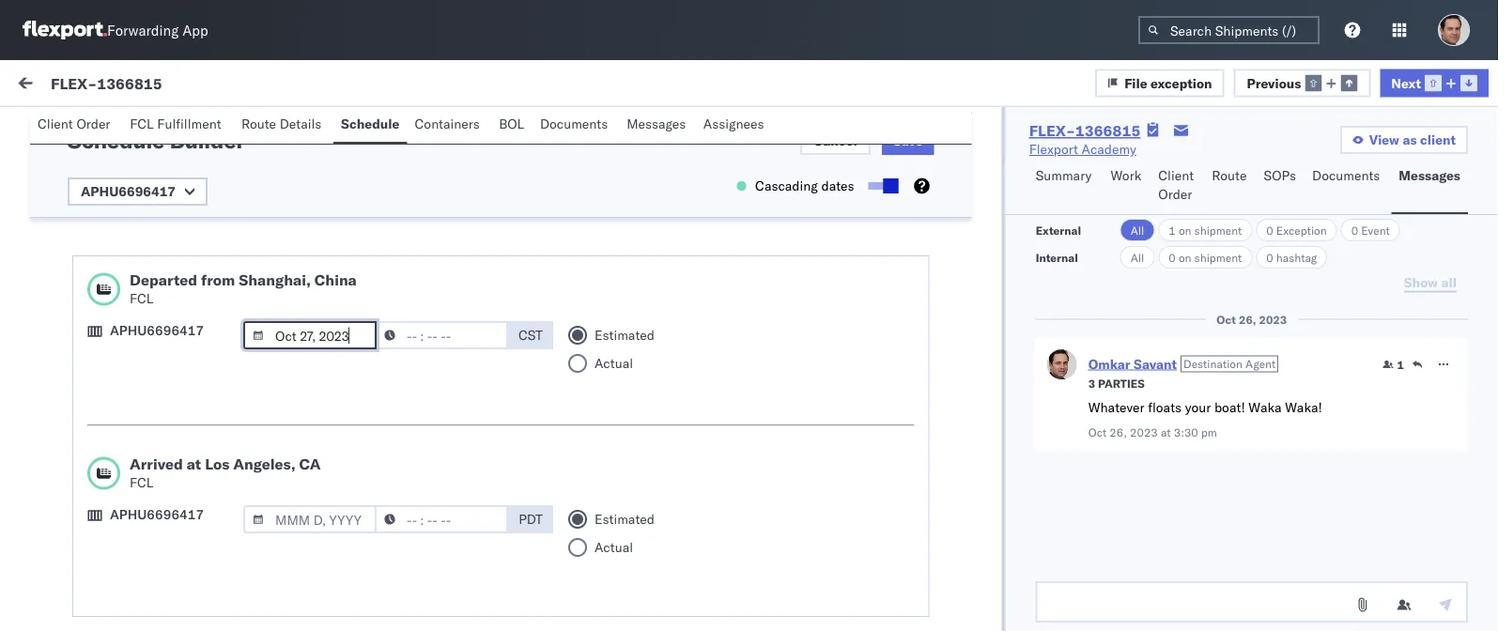 Task type: vqa. For each thing, say whether or not it's contained in the screenshot.
Order to the left
yes



Task type: describe. For each thing, give the bounding box(es) containing it.
assignees
[[704, 116, 764, 132]]

forwarding app
[[107, 21, 208, 39]]

related work item/shipment
[[1169, 163, 1315, 177]]

1 vertical spatial messages
[[1399, 167, 1461, 184]]

omkar for oct 26, 2023, 2:45 pm pdt
[[91, 307, 131, 323]]

0 vertical spatial we
[[56, 461, 75, 478]]

forwarding
[[107, 21, 179, 39]]

exception: for exception: warehouse devan delay
[[60, 339, 126, 356]]

order for top client order button
[[76, 116, 110, 132]]

this
[[218, 499, 241, 515]]

cancel button
[[800, 127, 871, 155]]

1 vertical spatial client
[[1159, 167, 1194, 184]]

savant for oct 26, 2023, 2:46 pm pdt
[[134, 203, 175, 220]]

floats
[[1148, 399, 1182, 416]]

shipment's
[[346, 499, 410, 515]]

sops
[[1264, 167, 1296, 184]]

destination
[[1184, 357, 1243, 371]]

0 horizontal spatial 1366815
[[97, 74, 162, 92]]

route for route details
[[241, 116, 276, 132]]

1 vertical spatial documents button
[[1305, 159, 1392, 214]]

0 horizontal spatial messages button
[[619, 107, 696, 144]]

1 vertical spatial we
[[140, 518, 159, 534]]

fcl inside departed from shanghai, china fcl
[[130, 290, 153, 307]]

k
[[301, 461, 310, 478]]

when
[[217, 480, 249, 496]]

academy
[[1082, 141, 1137, 157]]

1 vertical spatial flex-1366815
[[1029, 121, 1141, 140]]

internal for internal
[[1036, 250, 1078, 264]]

route details
[[241, 116, 322, 132]]

shipment as
[[193, 536, 266, 553]]

previous button
[[1234, 69, 1371, 97]]

cargo
[[315, 480, 348, 496]]

2:46
[[600, 228, 629, 244]]

external for external (0)
[[30, 119, 79, 136]]

exception
[[1277, 223, 1327, 237]]

estimated for arrived at los angeles, ca
[[595, 511, 655, 527]]

2023, for 2:46
[[560, 228, 597, 244]]

26, for oct 26, 2023, 2:45 pm pdt
[[537, 341, 557, 357]]

work for related
[[1211, 163, 1235, 177]]

exception: unknown customs hold type
[[60, 236, 313, 252]]

pm for 2:45
[[632, 341, 652, 357]]

view as client button
[[1340, 126, 1468, 154]]

summary button
[[1028, 159, 1103, 214]]

impact
[[272, 499, 313, 515]]

message for message list
[[218, 119, 273, 136]]

client order for top client order button
[[38, 116, 110, 132]]

message for message
[[58, 163, 103, 177]]

route button
[[1205, 159, 1257, 214]]

delay inside the exception: availability delay
[[131, 602, 167, 619]]

1 horizontal spatial 1366815
[[1076, 121, 1141, 140]]

notifying
[[101, 461, 153, 478]]

2271801
[[1207, 228, 1264, 244]]

whatever
[[1088, 399, 1145, 416]]

0 vertical spatial client order button
[[30, 107, 122, 144]]

this lucrative
[[56, 377, 107, 412]]

1 on shipment
[[1169, 223, 1242, 237]]

fcl fulfillment button
[[122, 107, 234, 144]]

(0) for external (0)
[[83, 119, 107, 136]]

item/shipment
[[1238, 163, 1315, 177]]

with
[[56, 536, 82, 553]]

3:30
[[1174, 425, 1199, 439]]

this inside 'this lucrative'
[[56, 377, 82, 393]]

26, for oct 26, 2023, 2:46 pm pdt
[[537, 228, 557, 244]]

pm for 2:46
[[632, 228, 652, 244]]

work button
[[1103, 159, 1151, 214]]

final
[[414, 499, 440, 515]]

exception
[[1151, 74, 1212, 91]]

route details button
[[234, 107, 334, 144]]

0 vertical spatial flex-1366815
[[51, 74, 162, 92]]

internal (0) button
[[118, 111, 211, 147]]

devan
[[203, 339, 242, 356]]

message list
[[218, 119, 300, 136]]

flex- 2271801
[[1168, 228, 1264, 244]]

oct for oct 26, 2023, 2:45 pm pdt
[[512, 341, 533, 357]]

(0) for internal (0)
[[175, 119, 200, 136]]

app
[[182, 21, 208, 39]]

whatever floats your boat! waka waka! oct 26, 2023 at 3:30 pm
[[1088, 399, 1323, 439]]

1 for 1 on shipment
[[1169, 223, 1176, 237]]

as for shipment
[[252, 536, 266, 553]]

exception: for exception: unknown customs hold type
[[60, 236, 126, 252]]

all button for 0
[[1120, 246, 1155, 269]]

unloading
[[253, 480, 312, 496]]

on for 0
[[1179, 250, 1192, 264]]

departed from shanghai, china fcl
[[130, 271, 357, 307]]

mmm d, yyyy text field for cst
[[243, 321, 377, 349]]

waka!
[[1285, 399, 1323, 416]]

parties
[[1098, 376, 1145, 390]]

documents for top 'documents' button
[[540, 116, 608, 132]]

internal (0)
[[126, 119, 200, 136]]

save button
[[882, 127, 934, 155]]

waka
[[1249, 399, 1282, 416]]

assignees button
[[696, 107, 775, 144]]

update
[[397, 518, 439, 534]]

previous
[[1247, 74, 1301, 91]]

2 vertical spatial omkar
[[1088, 356, 1131, 372]]

your down cargo
[[316, 499, 342, 515]]

cascading
[[755, 178, 818, 194]]

0 horizontal spatial messages
[[627, 116, 686, 132]]

and
[[348, 518, 370, 534]]

0 horizontal spatial client
[[38, 116, 73, 132]]

flexport. image
[[23, 21, 107, 39]]

fcl fulfillment
[[130, 116, 221, 132]]

bol button
[[491, 107, 533, 144]]

flexport academy link
[[1029, 140, 1137, 159]]

view
[[1369, 132, 1400, 148]]

customs
[[192, 236, 247, 252]]

route for route
[[1212, 167, 1247, 184]]

3
[[1088, 376, 1095, 390]]

please
[[118, 499, 158, 515]]

cascading dates
[[755, 178, 855, 194]]

work inside button
[[1111, 167, 1142, 184]]

at inside whatever floats your boat! waka waka! oct 26, 2023 at 3:30 pm
[[1161, 425, 1171, 439]]

resize handle column header for related work item/shipment
[[1465, 157, 1487, 631]]

k,
[[325, 461, 338, 478]]

2023, for 2:45
[[560, 341, 597, 357]]

2 vertical spatial savant
[[1134, 356, 1177, 372]]

schedule for schedule builder
[[68, 126, 165, 154]]

&
[[313, 461, 322, 478]]

client
[[1420, 132, 1456, 148]]

2 vertical spatial pdt
[[519, 511, 543, 527]]

aphu6696417 for departed
[[110, 322, 204, 339]]

your up when
[[209, 461, 234, 478]]

file exception
[[1125, 74, 1212, 91]]

file
[[1125, 74, 1148, 91]]

from
[[201, 271, 235, 289]]

ca
[[299, 455, 321, 473]]

unknown
[[130, 236, 189, 252]]

1 horizontal spatial client order button
[[1151, 159, 1205, 214]]

save
[[893, 132, 923, 149]]

list
[[277, 119, 300, 136]]

hashtag
[[1277, 250, 1317, 264]]

angeles,
[[233, 455, 296, 473]]

work inside button
[[182, 77, 213, 93]]

1 vertical spatial that
[[191, 499, 215, 515]]

next button
[[1380, 69, 1489, 97]]

will
[[374, 518, 394, 534]]

omkar savant button
[[1088, 356, 1177, 372]]

actual for arrived at los angeles, ca
[[595, 539, 633, 556]]

flexport
[[1029, 141, 1078, 157]]

occurs
[[174, 480, 214, 496]]

shipment for 1 on shipment
[[1195, 223, 1242, 237]]



Task type: locate. For each thing, give the bounding box(es) containing it.
messages
[[627, 116, 686, 132], [1399, 167, 1461, 184]]

3 exception: from the top
[[60, 583, 126, 600]]

1 vertical spatial -- : -- -- text field
[[375, 505, 508, 534]]

26, left the 2:45 at the bottom left
[[537, 341, 557, 357]]

mmm d, yyyy text field for pdt
[[243, 505, 377, 534]]

1 horizontal spatial 1
[[1397, 357, 1404, 372]]

0 for 0 exception
[[1267, 223, 1274, 237]]

forwarding app link
[[23, 21, 208, 39]]

1 horizontal spatial messages
[[1399, 167, 1461, 184]]

2 fcl from the top
[[130, 290, 153, 307]]

0 horizontal spatial work
[[54, 72, 102, 98]]

may
[[244, 499, 269, 515]]

26, inside whatever floats your boat! waka waka! oct 26, 2023 at 3:30 pm
[[1110, 425, 1127, 439]]

expected.
[[56, 499, 115, 515]]

1 vertical spatial work
[[1211, 163, 1235, 177]]

2 vertical spatial fcl
[[130, 474, 153, 491]]

oct 26, 2023
[[1217, 312, 1287, 326]]

file exception button
[[1096, 69, 1225, 97], [1096, 69, 1225, 97]]

understanding
[[258, 518, 344, 534]]

order
[[76, 116, 110, 132], [1159, 186, 1192, 202]]

0 left exception
[[1267, 223, 1274, 237]]

view as client
[[1369, 132, 1456, 148]]

-
[[840, 228, 848, 244]]

client right work button at the right
[[1159, 167, 1194, 184]]

0 vertical spatial internal
[[126, 119, 172, 136]]

sops button
[[1257, 159, 1305, 214]]

0 horizontal spatial external
[[30, 119, 79, 136]]

0 vertical spatial delay
[[246, 339, 281, 356]]

3 parties
[[1088, 376, 1145, 390]]

1 omkar savant from the top
[[91, 203, 175, 220]]

0 left hashtag
[[1267, 250, 1274, 264]]

26, left the 2:46
[[537, 228, 557, 244]]

shipment down flex- 2271801
[[1195, 250, 1242, 264]]

your up pm
[[1185, 399, 1211, 416]]

-- : -- -- text field for cst
[[375, 321, 508, 349]]

work up external (0)
[[54, 72, 102, 98]]

1 horizontal spatial schedule
[[341, 116, 400, 132]]

0 vertical spatial fcl
[[130, 116, 154, 132]]

client order button up 1 on shipment at the top right
[[1151, 159, 1205, 214]]

date.
[[106, 518, 137, 534]]

warehouse
[[130, 339, 200, 356]]

containers button
[[407, 107, 491, 144]]

2 exception: from the top
[[60, 339, 126, 356]]

at inside arrived at los angeles, ca fcl
[[187, 455, 201, 473]]

1 vertical spatial route
[[1212, 167, 1247, 184]]

0 horizontal spatial internal
[[126, 119, 172, 136]]

0 vertical spatial you
[[156, 461, 178, 478]]

0 for 0 event
[[1352, 223, 1359, 237]]

omkar up unknown
[[91, 203, 131, 220]]

flexport academy
[[1029, 141, 1137, 157]]

all button left the 0 on shipment
[[1120, 246, 1155, 269]]

client down my work
[[38, 116, 73, 132]]

1 horizontal spatial as
[[1403, 132, 1417, 148]]

oct left the 2:46
[[512, 228, 533, 244]]

omkar for oct 26, 2023, 2:46 pm pdt
[[91, 203, 131, 220]]

1 vertical spatial you
[[442, 518, 464, 534]]

1 -- : -- -- text field from the top
[[375, 321, 508, 349]]

appreciate
[[162, 518, 225, 534]]

on for 1
[[1179, 223, 1192, 237]]

0 vertical spatial route
[[241, 116, 276, 132]]

route left list
[[241, 116, 276, 132]]

oct inside whatever floats your boat! waka waka! oct 26, 2023 at 3:30 pm
[[1088, 425, 1107, 439]]

estimated for departed from shanghai, china
[[595, 327, 655, 343]]

documents for bottom 'documents' button
[[1312, 167, 1380, 184]]

1 exception: from the top
[[60, 236, 126, 252]]

flex-1366815 up flexport academy
[[1029, 121, 1141, 140]]

resize handle column header for category
[[1137, 157, 1159, 631]]

client order button down my work
[[30, 107, 122, 144]]

1 vertical spatial shipment
[[1195, 250, 1242, 264]]

1 vertical spatial savant
[[134, 307, 175, 323]]

1 horizontal spatial you
[[442, 518, 464, 534]]

1 vertical spatial on
[[1179, 250, 1192, 264]]

cst
[[519, 327, 543, 343]]

0 vertical spatial at
[[1161, 425, 1171, 439]]

0 vertical spatial all
[[1131, 223, 1145, 237]]

category
[[841, 163, 886, 177]]

1 vertical spatial all button
[[1120, 246, 1155, 269]]

1 vertical spatial estimated
[[595, 511, 655, 527]]

1 horizontal spatial route
[[1212, 167, 1247, 184]]

on down 1 on shipment at the top right
[[1179, 250, 1192, 264]]

oct
[[512, 228, 533, 244], [1217, 312, 1236, 326], [512, 341, 533, 357], [1088, 425, 1107, 439]]

1 2023, from the top
[[560, 228, 597, 244]]

0 horizontal spatial client order
[[38, 116, 110, 132]]

3 fcl from the top
[[130, 474, 153, 491]]

1366815 up academy
[[1076, 121, 1141, 140]]

0 exception
[[1267, 223, 1327, 237]]

flex-1366815 down forwarding app link at the left top
[[51, 74, 162, 92]]

1 (0) from the left
[[83, 119, 107, 136]]

work
[[182, 77, 213, 93], [1111, 167, 1142, 184]]

0 vertical spatial omkar savant
[[91, 203, 175, 220]]

26, down whatever
[[1110, 425, 1127, 439]]

1 flex- 458574 from the top
[[1168, 341, 1256, 357]]

savant up warehouse
[[134, 307, 175, 323]]

at left los
[[187, 455, 201, 473]]

flex- 458574 for exception: availability delay
[[1168, 585, 1256, 601]]

exception: up 'this lucrative'
[[60, 339, 126, 356]]

as inside button
[[1403, 132, 1417, 148]]

4 resize handle column header from the left
[[1465, 157, 1487, 631]]

0 horizontal spatial schedule
[[68, 126, 165, 154]]

order for the right client order button
[[1159, 186, 1192, 202]]

0 vertical spatial mmm d, yyyy text field
[[243, 321, 377, 349]]

documents right bol button
[[540, 116, 608, 132]]

1 all button from the top
[[1120, 219, 1155, 241]]

pm right the 2:45 at the bottom left
[[632, 341, 652, 357]]

omkar savant for oct 26, 2023, 2:45 pm pdt
[[91, 307, 175, 323]]

2:45
[[600, 341, 629, 357]]

documents down view
[[1312, 167, 1380, 184]]

actual
[[595, 355, 633, 372], [595, 539, 633, 556]]

1 vertical spatial omkar
[[91, 307, 131, 323]]

1 resize handle column header from the left
[[481, 157, 503, 631]]

0 vertical spatial on
[[1179, 223, 1192, 237]]

note
[[161, 499, 188, 515]]

flex- 458574 for delay
[[1168, 341, 1256, 357]]

client order for the right client order button
[[1159, 167, 1194, 202]]

26, for oct 26, 2023
[[1239, 312, 1257, 326]]

omkar savant destination agent
[[1088, 356, 1276, 372]]

shipment down 'appreciate'
[[193, 536, 249, 553]]

order inside client order
[[1159, 186, 1192, 202]]

all left the 0 on shipment
[[1131, 250, 1145, 264]]

aphu6696417
[[81, 183, 176, 200], [110, 322, 204, 339], [110, 506, 204, 523]]

this up lucrative
[[56, 377, 82, 393]]

2023 down floats
[[1130, 425, 1158, 439]]

0 horizontal spatial work
[[182, 77, 213, 93]]

0 horizontal spatial flex-1366815
[[51, 74, 162, 92]]

oct for oct 26, 2023
[[1217, 312, 1236, 326]]

2 omkar savant from the top
[[91, 307, 175, 323]]

fcl inside arrived at los angeles, ca fcl
[[130, 474, 153, 491]]

this inside we are notifying you that your shipment, k & k, delayed. this often occurs when unloading cargo expected. please note that this may impact your shipment's final delivery date. we appreciate your understanding and will update you with
[[110, 480, 136, 496]]

1 vertical spatial external
[[1036, 223, 1081, 237]]

0 vertical spatial client order
[[38, 116, 110, 132]]

shipment up the 0 on shipment
[[1195, 223, 1242, 237]]

-- : -- -- text field left cst
[[375, 321, 508, 349]]

1 vertical spatial delay
[[131, 602, 167, 619]]

2 resize handle column header from the left
[[809, 157, 831, 631]]

internal inside button
[[126, 119, 172, 136]]

MMM D, YYYY text field
[[243, 321, 377, 349], [243, 505, 377, 534]]

0 horizontal spatial as
[[252, 536, 266, 553]]

import work button
[[132, 60, 221, 111]]

resize handle column header
[[481, 157, 503, 631], [809, 157, 831, 631], [1137, 157, 1159, 631], [1465, 157, 1487, 631]]

work for my
[[54, 72, 102, 98]]

1 vertical spatial 2023
[[1130, 425, 1158, 439]]

-- : -- -- text field right and at the bottom
[[375, 505, 508, 534]]

all button for 1
[[1120, 219, 1155, 241]]

0 vertical spatial this
[[56, 377, 82, 393]]

aphu6696417 down schedule builder
[[81, 183, 176, 200]]

messages left assignees
[[627, 116, 686, 132]]

1 vertical spatial exception:
[[60, 339, 126, 356]]

0 vertical spatial 2023
[[1259, 312, 1287, 326]]

omkar savant up unknown
[[91, 203, 175, 220]]

1 vertical spatial message
[[58, 163, 103, 177]]

26,
[[537, 228, 557, 244], [1239, 312, 1257, 326], [537, 341, 557, 357], [1110, 425, 1127, 439]]

3 parties button
[[1088, 374, 1145, 391]]

departed
[[130, 271, 197, 289]]

oct up destination
[[1217, 312, 1236, 326]]

458574 for delay
[[1207, 341, 1256, 357]]

aphu6696417 inside button
[[81, 183, 176, 200]]

1 vertical spatial pdt
[[655, 341, 680, 357]]

omkar up warehouse
[[91, 307, 131, 323]]

fcl
[[130, 116, 154, 132], [130, 290, 153, 307], [130, 474, 153, 491]]

type
[[283, 236, 313, 252]]

as down may
[[252, 536, 266, 553]]

2 vertical spatial shipment
[[193, 536, 249, 553]]

oct left the 2:45 at the bottom left
[[512, 341, 533, 357]]

1 vertical spatial 2023,
[[560, 341, 597, 357]]

exception: up availability
[[60, 583, 126, 600]]

all button down work button at the right
[[1120, 219, 1155, 241]]

savant up parties
[[1134, 356, 1177, 372]]

arrived at los angeles, ca fcl
[[130, 455, 321, 491]]

1366815 down forwarding
[[97, 74, 162, 92]]

work down academy
[[1111, 167, 1142, 184]]

internal for internal (0)
[[126, 119, 172, 136]]

2 estimated from the top
[[595, 511, 655, 527]]

2 pm from the top
[[632, 341, 652, 357]]

savant for oct 26, 2023, 2:45 pm pdt
[[134, 307, 175, 323]]

pm
[[632, 228, 652, 244], [632, 341, 652, 357]]

0 horizontal spatial this
[[56, 377, 82, 393]]

your down this
[[229, 518, 255, 534]]

0 vertical spatial savant
[[134, 203, 175, 220]]

0 horizontal spatial we
[[56, 461, 75, 478]]

messages button left assignees
[[619, 107, 696, 144]]

1 pm from the top
[[632, 228, 652, 244]]

mmm d, yyyy text field down china
[[243, 321, 377, 349]]

work right import
[[182, 77, 213, 93]]

1 inside button
[[1397, 357, 1404, 372]]

omkar savant for oct 26, 2023, 2:46 pm pdt
[[91, 203, 175, 220]]

delay right availability
[[131, 602, 167, 619]]

fcl inside button
[[130, 116, 154, 132]]

exception: availability delay
[[56, 583, 167, 619]]

0 vertical spatial pm
[[632, 228, 652, 244]]

pm right the 2:46
[[632, 228, 652, 244]]

0 vertical spatial 2023,
[[560, 228, 597, 244]]

order down my work
[[76, 116, 110, 132]]

1 vertical spatial client order button
[[1151, 159, 1205, 214]]

route inside route details 'button'
[[241, 116, 276, 132]]

0 vertical spatial message
[[218, 119, 273, 136]]

2 all button from the top
[[1120, 246, 1155, 269]]

shipment,
[[238, 461, 297, 478]]

as
[[1403, 132, 1417, 148], [252, 536, 266, 553]]

arrived
[[130, 455, 183, 473]]

pdt for oct 26, 2023, 2:45 pm pdt
[[655, 341, 680, 357]]

0 vertical spatial work
[[182, 77, 213, 93]]

2 2023, from the top
[[560, 341, 597, 357]]

external down summary button
[[1036, 223, 1081, 237]]

as for view
[[1403, 132, 1417, 148]]

related
[[1169, 163, 1208, 177]]

2 vertical spatial aphu6696417
[[110, 506, 204, 523]]

schedule builder
[[68, 126, 245, 154]]

builder
[[170, 126, 245, 154]]

los
[[205, 455, 230, 473]]

2023
[[1259, 312, 1287, 326], [1130, 425, 1158, 439]]

this down 'notifying'
[[110, 480, 136, 496]]

1 vertical spatial all
[[1131, 250, 1145, 264]]

documents button right bol
[[533, 107, 619, 144]]

1 mmm d, yyyy text field from the top
[[243, 321, 377, 349]]

3 resize handle column header from the left
[[1137, 157, 1159, 631]]

aphu6696417 for arrived
[[110, 506, 204, 523]]

schedule inside button
[[341, 116, 400, 132]]

0 vertical spatial documents button
[[533, 107, 619, 144]]

on up the 0 on shipment
[[1179, 223, 1192, 237]]

all
[[1131, 223, 1145, 237], [1131, 250, 1145, 264]]

exception: for exception: availability delay
[[60, 583, 126, 600]]

458574
[[1207, 341, 1256, 357], [1207, 585, 1256, 601]]

2023 inside whatever floats your boat! waka waka! oct 26, 2023 at 3:30 pm
[[1130, 425, 1158, 439]]

route inside route button
[[1212, 167, 1247, 184]]

1 fcl from the top
[[130, 116, 154, 132]]

458574 for exception: availability delay
[[1207, 585, 1256, 601]]

1366815
[[97, 74, 162, 92], [1076, 121, 1141, 140]]

omkar up 3 parties button
[[1088, 356, 1131, 372]]

external down my work
[[30, 119, 79, 136]]

external for external
[[1036, 223, 1081, 237]]

flex-
[[51, 74, 97, 92], [1029, 121, 1076, 140], [1168, 228, 1207, 244], [1168, 341, 1207, 357], [1168, 585, 1207, 601]]

1 vertical spatial documents
[[1312, 167, 1380, 184]]

you up often
[[156, 461, 178, 478]]

0 left event
[[1352, 223, 1359, 237]]

None text field
[[1036, 582, 1468, 623]]

2 (0) from the left
[[175, 119, 200, 136]]

2 458574 from the top
[[1207, 585, 1256, 601]]

resize handle column header for message
[[481, 157, 503, 631]]

0 vertical spatial aphu6696417
[[81, 183, 176, 200]]

0 horizontal spatial documents
[[540, 116, 608, 132]]

0 horizontal spatial 2023
[[1130, 425, 1158, 439]]

all for 0
[[1131, 250, 1145, 264]]

2023, left the 2:46
[[560, 228, 597, 244]]

1 estimated from the top
[[595, 327, 655, 343]]

oct for oct 26, 2023, 2:46 pm pdt
[[512, 228, 533, 244]]

shipment for 0 on shipment
[[1195, 250, 1242, 264]]

client order right work button at the right
[[1159, 167, 1194, 202]]

1 horizontal spatial 2023
[[1259, 312, 1287, 326]]

0 vertical spatial as
[[1403, 132, 1417, 148]]

None checkbox
[[869, 182, 895, 190]]

1 458574 from the top
[[1207, 341, 1256, 357]]

you right "update"
[[442, 518, 464, 534]]

0 vertical spatial omkar
[[91, 203, 131, 220]]

2 all from the top
[[1131, 250, 1145, 264]]

messages button down 'client'
[[1392, 159, 1468, 214]]

0 vertical spatial that
[[181, 461, 205, 478]]

flex-1366815
[[51, 74, 162, 92], [1029, 121, 1141, 140]]

this
[[56, 377, 82, 393], [110, 480, 136, 496]]

aphu6696417 up warehouse
[[110, 322, 204, 339]]

0 horizontal spatial delay
[[131, 602, 167, 619]]

message inside button
[[218, 119, 273, 136]]

dates
[[822, 178, 855, 194]]

that up 'appreciate'
[[191, 499, 215, 515]]

0 for 0 hashtag
[[1267, 250, 1274, 264]]

pdt for oct 26, 2023, 2:46 pm pdt
[[655, 228, 680, 244]]

oct 26, 2023, 2:46 pm pdt
[[512, 228, 680, 244]]

order down the related on the right top of page
[[1159, 186, 1192, 202]]

2 mmm d, yyyy text field from the top
[[243, 505, 377, 534]]

we left are
[[56, 461, 75, 478]]

mmm d, yyyy text field down cargo
[[243, 505, 377, 534]]

your inside whatever floats your boat! waka waka! oct 26, 2023 at 3:30 pm
[[1185, 399, 1211, 416]]

0 vertical spatial client
[[38, 116, 73, 132]]

lucrative
[[56, 396, 107, 412]]

1 horizontal spatial work
[[1111, 167, 1142, 184]]

1 vertical spatial 458574
[[1207, 585, 1256, 601]]

details
[[280, 116, 322, 132]]

1 horizontal spatial internal
[[1036, 250, 1078, 264]]

0 vertical spatial all button
[[1120, 219, 1155, 241]]

1 horizontal spatial flex-1366815
[[1029, 121, 1141, 140]]

1 on from the top
[[1179, 223, 1192, 237]]

as right view
[[1403, 132, 1417, 148]]

bol
[[499, 116, 524, 132]]

flex- 458574
[[1168, 341, 1256, 357], [1168, 585, 1256, 601]]

external inside button
[[30, 119, 79, 136]]

documents
[[540, 116, 608, 132], [1312, 167, 1380, 184]]

(0) inside button
[[83, 119, 107, 136]]

1 horizontal spatial documents
[[1312, 167, 1380, 184]]

route right the related on the right top of page
[[1212, 167, 1247, 184]]

2023,
[[560, 228, 597, 244], [560, 341, 597, 357]]

0 horizontal spatial order
[[76, 116, 110, 132]]

0 for 0 on shipment
[[1169, 250, 1176, 264]]

we down 'please'
[[140, 518, 159, 534]]

china
[[315, 271, 357, 289]]

omkar savant up warehouse
[[91, 307, 175, 323]]

0 vertical spatial order
[[76, 116, 110, 132]]

delay right devan
[[246, 339, 281, 356]]

exception: inside the exception: availability delay
[[60, 583, 126, 600]]

at left 3:30
[[1161, 425, 1171, 439]]

0 horizontal spatial you
[[156, 461, 178, 478]]

we
[[56, 461, 75, 478], [140, 518, 159, 534]]

2 flex- 458574 from the top
[[1168, 585, 1256, 601]]

1 all from the top
[[1131, 223, 1145, 237]]

my work
[[19, 72, 102, 98]]

that up occurs
[[181, 461, 205, 478]]

1 vertical spatial as
[[252, 536, 266, 553]]

client order
[[38, 116, 110, 132], [1159, 167, 1194, 202]]

2023, left the 2:45 at the bottom left
[[560, 341, 597, 357]]

0 down 1 on shipment at the top right
[[1169, 250, 1176, 264]]

0 horizontal spatial client order button
[[30, 107, 122, 144]]

2 on from the top
[[1179, 250, 1192, 264]]

2 -- : -- -- text field from the top
[[375, 505, 508, 534]]

1 horizontal spatial messages button
[[1392, 159, 1468, 214]]

cancel
[[814, 132, 858, 149]]

1 vertical spatial this
[[110, 480, 136, 496]]

2023 up agent
[[1259, 312, 1287, 326]]

1 vertical spatial aphu6696417
[[110, 322, 204, 339]]

aphu6696417 button
[[68, 178, 208, 206]]

1 horizontal spatial client order
[[1159, 167, 1194, 202]]

1 vertical spatial at
[[187, 455, 201, 473]]

all down work button at the right
[[1131, 223, 1145, 237]]

client order down my work
[[38, 116, 110, 132]]

1 vertical spatial fcl
[[130, 290, 153, 307]]

internal
[[126, 119, 172, 136], [1036, 250, 1078, 264]]

all for 1
[[1131, 223, 1145, 237]]

savant up unknown
[[134, 203, 175, 220]]

are
[[79, 461, 97, 478]]

actual for departed from shanghai, china
[[595, 355, 633, 372]]

2 actual from the top
[[595, 539, 633, 556]]

(0) inside button
[[175, 119, 200, 136]]

1 horizontal spatial message
[[218, 119, 273, 136]]

schedule button
[[334, 107, 407, 144]]

-- : -- -- text field for pdt
[[375, 505, 508, 534]]

1 horizontal spatial delay
[[246, 339, 281, 356]]

Search Shipments (/) text field
[[1139, 16, 1320, 44]]

1 vertical spatial flex- 458574
[[1168, 585, 1256, 601]]

documents button
[[533, 107, 619, 144], [1305, 159, 1392, 214]]

documents button up "0 event"
[[1305, 159, 1392, 214]]

work right the related on the right top of page
[[1211, 163, 1235, 177]]

0 vertical spatial flex- 458574
[[1168, 341, 1256, 357]]

flex-1366815 link
[[1029, 121, 1141, 140]]

-- : -- -- text field
[[375, 321, 508, 349], [375, 505, 508, 534]]

estimated
[[595, 327, 655, 343], [595, 511, 655, 527]]

1 actual from the top
[[595, 355, 633, 372]]

0 vertical spatial work
[[54, 72, 102, 98]]

1 vertical spatial client order
[[1159, 167, 1194, 202]]

aphu6696417 down often
[[110, 506, 204, 523]]

oct down whatever
[[1088, 425, 1107, 439]]

exception: left unknown
[[60, 236, 126, 252]]

you
[[156, 461, 178, 478], [442, 518, 464, 534]]

0 event
[[1352, 223, 1390, 237]]

0 vertical spatial messages
[[627, 116, 686, 132]]

0 vertical spatial actual
[[595, 355, 633, 372]]

schedule for schedule
[[341, 116, 400, 132]]

1 vertical spatial actual
[[595, 539, 633, 556]]

1 horizontal spatial work
[[1211, 163, 1235, 177]]

1 for 1
[[1397, 357, 1404, 372]]

messages down 'client'
[[1399, 167, 1461, 184]]

26, up agent
[[1239, 312, 1257, 326]]



